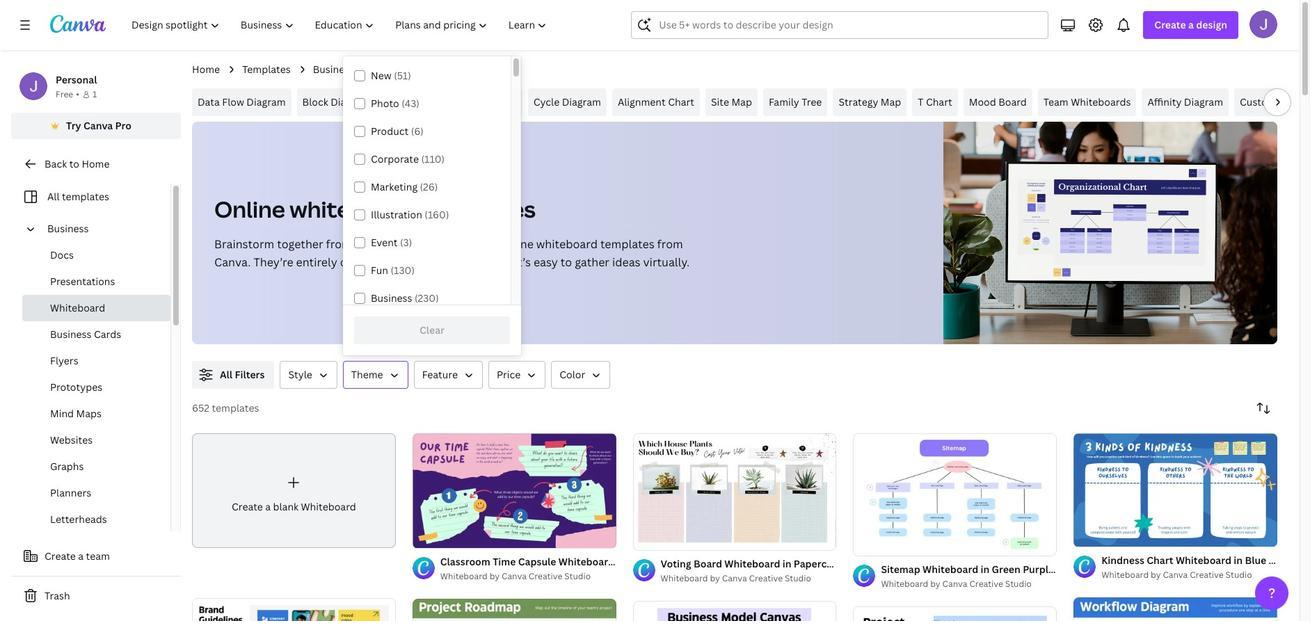 Task type: describe. For each thing, give the bounding box(es) containing it.
1 from from the left
[[326, 237, 352, 252]]

templates inside all templates link
[[62, 190, 109, 203]]

map for strategy map
[[881, 95, 901, 109]]

brainstorm together from anywhere using these free, online whiteboard templates from canva. they're entirely collaborative and interactive, so it's easy to gather ideas virtually.
[[214, 237, 690, 270]]

online
[[214, 194, 285, 224]]

all for all templates
[[47, 190, 60, 203]]

top level navigation element
[[122, 11, 559, 39]]

jacob simon image
[[1250, 10, 1278, 38]]

a for design
[[1189, 18, 1194, 31]]

whiteboard inside brainstorm together from anywhere using these free, online whiteboard templates from canva. they're entirely collaborative and interactive, so it's easy to gather ideas virtually.
[[536, 237, 598, 252]]

prototypes link
[[22, 374, 170, 401]]

websites link
[[22, 427, 170, 454]]

trash link
[[11, 582, 181, 610]]

by inside classroom time capsule whiteboard in violet pastel pink mint green style whiteboard by canva creative studio
[[490, 571, 500, 582]]

1
[[92, 88, 97, 100]]

fun
[[371, 264, 388, 277]]

chart for t
[[926, 95, 952, 109]]

pro
[[115, 119, 131, 132]]

diagram inside 'data flow diagram' 'link'
[[247, 95, 286, 109]]

create a team
[[45, 550, 110, 563]]

team whiteboards link
[[1038, 88, 1137, 116]]

brainstorm
[[214, 237, 274, 252]]

theme button
[[343, 361, 408, 389]]

canva inside classroom time capsule whiteboard in violet pastel pink mint green style whiteboard by canva creative studio
[[502, 571, 527, 582]]

create for create a team
[[45, 550, 76, 563]]

board for voting
[[694, 558, 722, 571]]

business cards
[[50, 328, 121, 341]]

studio inside sitemap whiteboard in green purple basic style whiteboard by canva creative studio
[[1005, 578, 1032, 590]]

kindness chart whiteboard in blue green pin whiteboard by canva creative studio
[[1102, 554, 1310, 581]]

graphs
[[50, 460, 84, 473]]

all filters
[[220, 368, 265, 381]]

classroom time capsule whiteboard in violet pastel pink mint green style image
[[413, 434, 616, 548]]

whiteboards
[[1071, 95, 1131, 109]]

creative inside voting board whiteboard in papercraft style whiteboard by canva creative studio
[[749, 573, 783, 585]]

kindness chart whiteboard in blue green pin link
[[1102, 554, 1310, 569]]

by inside sitemap whiteboard in green purple basic style whiteboard by canva creative studio
[[931, 578, 941, 590]]

relationship
[[417, 95, 475, 109]]

business up 'docs'
[[47, 222, 89, 235]]

websites
[[50, 434, 93, 447]]

team
[[86, 550, 110, 563]]

using
[[410, 237, 438, 252]]

project roadmap planning whiteboard in green pink yellow spaced color blocks style image
[[413, 599, 616, 621]]

mind
[[50, 407, 74, 420]]

business up block diagram
[[313, 63, 354, 76]]

cycle diagram
[[534, 95, 601, 109]]

customer journ link
[[1235, 88, 1310, 116]]

2 from from the left
[[657, 237, 683, 252]]

in inside voting board whiteboard in papercraft style whiteboard by canva creative studio
[[783, 558, 792, 571]]

0 horizontal spatial to
[[69, 157, 79, 170]]

sitemap whiteboard in green purple basic style whiteboard by canva creative studio
[[881, 563, 1109, 590]]

classroom time capsule whiteboard in violet pastel pink mint green style link
[[440, 555, 792, 570]]

kindness chart whiteboard in blue green pink style image
[[1074, 433, 1278, 548]]

brand guidelines and brand kit team whiteboard in blue grey modern professional style image
[[192, 598, 396, 621]]

illustration (160)
[[371, 208, 449, 221]]

entity
[[386, 95, 414, 109]]

create a blank whiteboard
[[232, 501, 356, 514]]

back to home
[[45, 157, 110, 170]]

presentations
[[50, 275, 115, 288]]

alignment chart link
[[612, 88, 700, 116]]

whiteboard up business model canvas planning whiteboard in purple blue modern professional style image
[[725, 558, 780, 571]]

t chart
[[918, 95, 952, 109]]

capsule
[[518, 555, 556, 568]]

whiteboard by canva creative studio link for whiteboard
[[881, 577, 1057, 591]]

green inside kindness chart whiteboard in blue green pin whiteboard by canva creative studio
[[1269, 554, 1298, 567]]

create a blank whiteboard link
[[192, 434, 396, 548]]

filters
[[235, 368, 265, 381]]

blank
[[273, 501, 299, 514]]

event
[[371, 236, 398, 249]]

0 horizontal spatial business link
[[42, 216, 162, 242]]

voting
[[661, 558, 691, 571]]

project plan planning whiteboard in blue purple modern professional style image
[[853, 606, 1057, 621]]

cycle
[[534, 95, 560, 109]]

studio inside kindness chart whiteboard in blue green pin whiteboard by canva creative studio
[[1226, 570, 1252, 581]]

canva inside voting board whiteboard in papercraft style whiteboard by canva creative studio
[[722, 573, 747, 585]]

mind maps link
[[22, 401, 170, 427]]

all for all filters
[[220, 368, 232, 381]]

•
[[76, 88, 79, 100]]

block diagram link
[[297, 88, 375, 116]]

studio inside voting board whiteboard in papercraft style whiteboard by canva creative studio
[[785, 573, 811, 585]]

try canva pro button
[[11, 113, 181, 139]]

creative inside classroom time capsule whiteboard in violet pastel pink mint green style whiteboard by canva creative studio
[[529, 571, 562, 582]]

free
[[56, 88, 73, 100]]

entirely
[[296, 255, 337, 270]]

all templates
[[47, 190, 109, 203]]

whiteboard up the entity
[[377, 63, 432, 76]]

docs
[[50, 248, 74, 262]]

flow
[[222, 95, 244, 109]]

data
[[198, 95, 220, 109]]

papercraft
[[794, 558, 844, 571]]

whiteboard down 'kindness'
[[1102, 570, 1149, 581]]

business up flyers
[[50, 328, 92, 341]]

style inside voting board whiteboard in papercraft style whiteboard by canva creative studio
[[847, 558, 871, 571]]

0 horizontal spatial whiteboard
[[290, 194, 418, 224]]

mood
[[969, 95, 996, 109]]

planners link
[[22, 480, 170, 507]]

diagram for affinity diagram
[[1184, 95, 1223, 109]]

whiteboard by canva creative studio link for time
[[440, 570, 616, 584]]

corporate
[[371, 152, 419, 166]]

pin
[[1300, 554, 1310, 567]]

corporate (110)
[[371, 152, 445, 166]]

these
[[441, 237, 471, 252]]

mint
[[712, 555, 734, 568]]

ideas
[[612, 255, 641, 270]]

graphs link
[[22, 454, 170, 480]]

voting board whiteboard in papercraft style link
[[661, 557, 871, 572]]

clear button
[[354, 317, 510, 345]]

whiteboard down sitemap
[[881, 578, 929, 590]]

easy
[[534, 255, 558, 270]]

home link
[[192, 62, 220, 77]]

to inside brainstorm together from anywhere using these free, online whiteboard templates from canva. they're entirely collaborative and interactive, so it's easy to gather ideas virtually.
[[561, 255, 572, 270]]

(230)
[[415, 292, 439, 305]]

diagram for cycle diagram
[[562, 95, 601, 109]]

652 templates
[[192, 402, 259, 415]]

photo (43)
[[371, 97, 420, 110]]

Search search field
[[659, 12, 1040, 38]]

price button
[[488, 361, 546, 389]]



Task type: locate. For each thing, give the bounding box(es) containing it.
create left design
[[1155, 18, 1186, 31]]

basic
[[1057, 563, 1082, 576]]

board inside the mood board link
[[999, 95, 1027, 109]]

style right filters
[[288, 368, 312, 381]]

a for blank
[[265, 501, 271, 514]]

2 horizontal spatial chart
[[1147, 554, 1174, 567]]

by down time
[[490, 571, 500, 582]]

creative down voting board whiteboard in papercraft style link
[[749, 573, 783, 585]]

voting board whiteboard in papercraft style whiteboard by canva creative studio
[[661, 558, 871, 585]]

site
[[711, 95, 729, 109]]

map for site map
[[732, 95, 752, 109]]

studio down classroom time capsule whiteboard in violet pastel pink mint green style link
[[565, 571, 591, 582]]

diagram right cycle
[[562, 95, 601, 109]]

diagram left cycle
[[478, 95, 517, 109]]

presentations link
[[22, 269, 170, 295]]

create inside create a blank whiteboard element
[[232, 501, 263, 514]]

color button
[[551, 361, 611, 389]]

classroom time capsule whiteboard in violet pastel pink mint green style whiteboard by canva creative studio
[[440, 555, 792, 582]]

0 horizontal spatial a
[[78, 550, 84, 563]]

studio down blue at the bottom of the page
[[1226, 570, 1252, 581]]

a left team
[[78, 550, 84, 563]]

2 horizontal spatial create
[[1155, 18, 1186, 31]]

back to home link
[[11, 150, 181, 178]]

0 vertical spatial board
[[999, 95, 1027, 109]]

business link down all templates link
[[42, 216, 162, 242]]

alignment
[[618, 95, 666, 109]]

strategy map link
[[833, 88, 907, 116]]

0 vertical spatial business link
[[313, 62, 354, 77]]

site map link
[[706, 88, 758, 116]]

templates down "all filters" button
[[212, 402, 259, 415]]

style inside classroom time capsule whiteboard in violet pastel pink mint green style whiteboard by canva creative studio
[[767, 555, 792, 568]]

1 horizontal spatial map
[[881, 95, 901, 109]]

all inside button
[[220, 368, 232, 381]]

pastel
[[658, 555, 687, 568]]

chart inside kindness chart whiteboard in blue green pin whiteboard by canva creative studio
[[1147, 554, 1174, 567]]

all templates link
[[19, 184, 162, 210]]

chart right 'kindness'
[[1147, 554, 1174, 567]]

whiteboard by canva creative studio link up workflow diagram planning whiteboard in purple blue modern professional style image
[[1102, 569, 1278, 583]]

whiteboard
[[377, 63, 432, 76], [50, 301, 105, 315], [301, 501, 356, 514], [1176, 554, 1232, 567], [559, 555, 614, 568], [725, 558, 780, 571], [923, 563, 979, 576], [1102, 570, 1149, 581], [440, 571, 488, 582], [661, 573, 708, 585], [881, 578, 929, 590]]

studio
[[1226, 570, 1252, 581], [565, 571, 591, 582], [785, 573, 811, 585], [1005, 578, 1032, 590]]

whiteboard
[[290, 194, 418, 224], [536, 237, 598, 252]]

studio down papercraft
[[785, 573, 811, 585]]

(26)
[[420, 180, 438, 193]]

whiteboard down voting
[[661, 573, 708, 585]]

whiteboard up project plan planning whiteboard in blue purple modern professional style image
[[923, 563, 979, 576]]

templates up free,
[[422, 194, 536, 224]]

0 vertical spatial to
[[69, 157, 79, 170]]

3 diagram from the left
[[478, 95, 517, 109]]

1 vertical spatial all
[[220, 368, 232, 381]]

0 vertical spatial all
[[47, 190, 60, 203]]

canva down time
[[502, 571, 527, 582]]

board
[[999, 95, 1027, 109], [694, 558, 722, 571]]

in left papercraft
[[783, 558, 792, 571]]

to right easy at the left
[[561, 255, 572, 270]]

create for create a blank whiteboard
[[232, 501, 263, 514]]

create left team
[[45, 550, 76, 563]]

chart right the t at the right of the page
[[926, 95, 952, 109]]

map left the t at the right of the page
[[881, 95, 901, 109]]

letterheads link
[[22, 507, 170, 533]]

canva up project plan planning whiteboard in blue purple modern professional style image
[[943, 578, 968, 590]]

clear
[[420, 324, 445, 337]]

entity relationship diagram
[[386, 95, 517, 109]]

site map
[[711, 95, 752, 109]]

studio inside classroom time capsule whiteboard in violet pastel pink mint green style whiteboard by canva creative studio
[[565, 571, 591, 582]]

color
[[560, 368, 585, 381]]

chart
[[668, 95, 694, 109], [926, 95, 952, 109], [1147, 554, 1174, 567]]

whiteboard up easy at the left
[[536, 237, 598, 252]]

0 horizontal spatial home
[[82, 157, 110, 170]]

a for team
[[78, 550, 84, 563]]

create inside 'create a team' "button"
[[45, 550, 76, 563]]

business model canvas planning whiteboard in purple blue modern professional style image
[[633, 601, 837, 621]]

5 diagram from the left
[[1184, 95, 1223, 109]]

customer
[[1240, 95, 1286, 109]]

1 horizontal spatial create
[[232, 501, 263, 514]]

from up virtually.
[[657, 237, 683, 252]]

marketing (26)
[[371, 180, 438, 193]]

flyers link
[[22, 348, 170, 374]]

0 vertical spatial create
[[1155, 18, 1186, 31]]

gather
[[575, 255, 610, 270]]

map right site at the top of the page
[[732, 95, 752, 109]]

0 horizontal spatial create
[[45, 550, 76, 563]]

2 horizontal spatial a
[[1189, 18, 1194, 31]]

whiteboard by canva creative studio link for board
[[661, 572, 837, 586]]

Sort by button
[[1250, 395, 1278, 422]]

(3)
[[400, 236, 412, 249]]

2 vertical spatial create
[[45, 550, 76, 563]]

by inside kindness chart whiteboard in blue green pin whiteboard by canva creative studio
[[1151, 570, 1161, 581]]

by down mint
[[710, 573, 720, 585]]

creative inside sitemap whiteboard in green purple basic style whiteboard by canva creative studio
[[970, 578, 1003, 590]]

business down fun (130)
[[371, 292, 412, 305]]

feature button
[[414, 361, 483, 389]]

creative down capsule
[[529, 571, 562, 582]]

in inside sitemap whiteboard in green purple basic style whiteboard by canva creative studio
[[981, 563, 990, 576]]

1 horizontal spatial whiteboard
[[536, 237, 598, 252]]

None search field
[[631, 11, 1049, 39]]

style right papercraft
[[847, 558, 871, 571]]

board inside voting board whiteboard in papercraft style whiteboard by canva creative studio
[[694, 558, 722, 571]]

templates up ideas
[[600, 237, 655, 252]]

green inside classroom time capsule whiteboard in violet pastel pink mint green style whiteboard by canva creative studio
[[736, 555, 765, 568]]

whiteboard by canva creative studio link down capsule
[[440, 570, 616, 584]]

templates inside brainstorm together from anywhere using these free, online whiteboard templates from canva. they're entirely collaborative and interactive, so it's easy to gather ideas virtually.
[[600, 237, 655, 252]]

by inside voting board whiteboard in papercraft style whiteboard by canva creative studio
[[710, 573, 720, 585]]

in left blue at the bottom of the page
[[1234, 554, 1243, 567]]

0 vertical spatial home
[[192, 63, 220, 76]]

canva right try
[[83, 119, 113, 132]]

whiteboard inside "link"
[[301, 501, 356, 514]]

create left blank
[[232, 501, 263, 514]]

product (6)
[[371, 125, 424, 138]]

(6)
[[411, 125, 424, 138]]

whiteboard by canva creative studio link for chart
[[1102, 569, 1278, 583]]

in left purple
[[981, 563, 990, 576]]

0 horizontal spatial chart
[[668, 95, 694, 109]]

whiteboard by canva creative studio link up project plan planning whiteboard in blue purple modern professional style image
[[881, 577, 1057, 591]]

creative inside kindness chart whiteboard in blue green pin whiteboard by canva creative studio
[[1190, 570, 1224, 581]]

creative down sitemap whiteboard in green purple basic style link
[[970, 578, 1003, 590]]

diagram inside entity relationship diagram link
[[478, 95, 517, 109]]

together
[[277, 237, 323, 252]]

block diagram
[[302, 95, 370, 109]]

t chart link
[[912, 88, 958, 116]]

in inside classroom time capsule whiteboard in violet pastel pink mint green style whiteboard by canva creative studio
[[617, 555, 626, 568]]

chart inside alignment chart link
[[668, 95, 694, 109]]

photo
[[371, 97, 399, 110]]

1 horizontal spatial green
[[992, 563, 1021, 576]]

4 diagram from the left
[[562, 95, 601, 109]]

letterheads
[[50, 513, 107, 526]]

back
[[45, 157, 67, 170]]

1 horizontal spatial board
[[999, 95, 1027, 109]]

create a blank whiteboard element
[[192, 434, 396, 548]]

whiteboard left blue at the bottom of the page
[[1176, 554, 1232, 567]]

mind maps
[[50, 407, 102, 420]]

sitemap whiteboard in green purple basic style image
[[853, 433, 1057, 556]]

trash
[[45, 589, 70, 603]]

a inside "button"
[[78, 550, 84, 563]]

style inside sitemap whiteboard in green purple basic style whiteboard by canva creative studio
[[1084, 563, 1109, 576]]

chart for alignment
[[668, 95, 694, 109]]

creative down kindness chart whiteboard in blue green pin 'link'
[[1190, 570, 1224, 581]]

whiteboard up anywhere
[[290, 194, 418, 224]]

diagram right 'affinity'
[[1184, 95, 1223, 109]]

2 diagram from the left
[[331, 95, 370, 109]]

style right basic
[[1084, 563, 1109, 576]]

team whiteboards
[[1044, 95, 1131, 109]]

canva inside button
[[83, 119, 113, 132]]

board right mood
[[999, 95, 1027, 109]]

blue
[[1245, 554, 1267, 567]]

1 vertical spatial whiteboard
[[536, 237, 598, 252]]

theme
[[351, 368, 383, 381]]

cards
[[94, 328, 121, 341]]

a inside "link"
[[265, 501, 271, 514]]

maps
[[76, 407, 102, 420]]

journ
[[1289, 95, 1310, 109]]

business link up block diagram
[[313, 62, 354, 77]]

pink
[[690, 555, 710, 568]]

2 horizontal spatial green
[[1269, 554, 1298, 567]]

price
[[497, 368, 521, 381]]

1 vertical spatial create
[[232, 501, 263, 514]]

in left violet
[[617, 555, 626, 568]]

(160)
[[425, 208, 449, 221]]

0 vertical spatial whiteboard
[[290, 194, 418, 224]]

anywhere
[[355, 237, 407, 252]]

green left "pin"
[[1269, 554, 1298, 567]]

all down back
[[47, 190, 60, 203]]

chart for kindness
[[1147, 554, 1174, 567]]

all left filters
[[220, 368, 232, 381]]

whiteboard down presentations
[[50, 301, 105, 315]]

diagram for block diagram
[[331, 95, 370, 109]]

1 vertical spatial a
[[265, 501, 271, 514]]

canva inside sitemap whiteboard in green purple basic style whiteboard by canva creative studio
[[943, 578, 968, 590]]

style inside button
[[288, 368, 312, 381]]

canva down kindness chart whiteboard in blue green pin 'link'
[[1163, 570, 1188, 581]]

1 map from the left
[[732, 95, 752, 109]]

design
[[1196, 18, 1228, 31]]

1 vertical spatial board
[[694, 558, 722, 571]]

green right mint
[[736, 555, 765, 568]]

canva down mint
[[722, 573, 747, 585]]

diagram down templates link
[[247, 95, 286, 109]]

board right voting
[[694, 558, 722, 571]]

workflow diagram planning whiteboard in purple blue modern professional style image
[[1074, 598, 1278, 621]]

home up all templates link
[[82, 157, 110, 170]]

green inside sitemap whiteboard in green purple basic style whiteboard by canva creative studio
[[992, 563, 1021, 576]]

1 vertical spatial business link
[[42, 216, 162, 242]]

1 horizontal spatial chart
[[926, 95, 952, 109]]

1 horizontal spatial all
[[220, 368, 232, 381]]

creative
[[1190, 570, 1224, 581], [529, 571, 562, 582], [749, 573, 783, 585], [970, 578, 1003, 590]]

by up workflow diagram planning whiteboard in purple blue modern professional style image
[[1151, 570, 1161, 581]]

mood board link
[[964, 88, 1033, 116]]

to
[[69, 157, 79, 170], [561, 255, 572, 270]]

violet
[[628, 555, 656, 568]]

business cards link
[[22, 321, 170, 348]]

1 horizontal spatial to
[[561, 255, 572, 270]]

style left papercraft
[[767, 555, 792, 568]]

canva inside kindness chart whiteboard in blue green pin whiteboard by canva creative studio
[[1163, 570, 1188, 581]]

2 map from the left
[[881, 95, 901, 109]]

chart left site at the top of the page
[[668, 95, 694, 109]]

they're
[[254, 255, 293, 270]]

(43)
[[402, 97, 420, 110]]

studio down purple
[[1005, 578, 1032, 590]]

green left purple
[[992, 563, 1021, 576]]

voting board whiteboard in papercraft style image
[[633, 434, 837, 550]]

diagram inside affinity diagram 'link'
[[1184, 95, 1223, 109]]

whiteboard right capsule
[[559, 555, 614, 568]]

0 vertical spatial a
[[1189, 18, 1194, 31]]

interactive,
[[436, 255, 497, 270]]

sitemap whiteboard in green purple basic style link
[[881, 562, 1109, 577]]

create inside create a design 'dropdown button'
[[1155, 18, 1186, 31]]

so
[[500, 255, 512, 270]]

data flow diagram link
[[192, 88, 291, 116]]

illustration
[[371, 208, 422, 221]]

chart inside t chart link
[[926, 95, 952, 109]]

home up data
[[192, 63, 220, 76]]

all
[[47, 190, 60, 203], [220, 368, 232, 381]]

1 vertical spatial to
[[561, 255, 572, 270]]

cycle diagram link
[[528, 88, 607, 116]]

templates
[[62, 190, 109, 203], [422, 194, 536, 224], [600, 237, 655, 252], [212, 402, 259, 415]]

0 horizontal spatial map
[[732, 95, 752, 109]]

create for create a design
[[1155, 18, 1186, 31]]

board for mood
[[999, 95, 1027, 109]]

by up project plan planning whiteboard in blue purple modern professional style image
[[931, 578, 941, 590]]

fun (130)
[[371, 264, 415, 277]]

2 vertical spatial a
[[78, 550, 84, 563]]

a left design
[[1189, 18, 1194, 31]]

0 horizontal spatial board
[[694, 558, 722, 571]]

diagram inside block diagram link
[[331, 95, 370, 109]]

1 horizontal spatial home
[[192, 63, 220, 76]]

affinity diagram
[[1148, 95, 1223, 109]]

templates down back to home
[[62, 190, 109, 203]]

whiteboard by canva creative studio link down mint
[[661, 572, 837, 586]]

1 horizontal spatial a
[[265, 501, 271, 514]]

planners
[[50, 486, 91, 500]]

create a design
[[1155, 18, 1228, 31]]

0 horizontal spatial all
[[47, 190, 60, 203]]

new
[[371, 69, 392, 82]]

affinity
[[1148, 95, 1182, 109]]

from up entirely
[[326, 237, 352, 252]]

(130)
[[391, 264, 415, 277]]

diagram inside cycle diagram link
[[562, 95, 601, 109]]

a left blank
[[265, 501, 271, 514]]

0 horizontal spatial from
[[326, 237, 352, 252]]

flyers
[[50, 354, 78, 367]]

feature
[[422, 368, 458, 381]]

to right back
[[69, 157, 79, 170]]

0 horizontal spatial green
[[736, 555, 765, 568]]

whiteboard right blank
[[301, 501, 356, 514]]

online
[[500, 237, 534, 252]]

(110)
[[421, 152, 445, 166]]

diagram right the block
[[331, 95, 370, 109]]

1 vertical spatial home
[[82, 157, 110, 170]]

1 diagram from the left
[[247, 95, 286, 109]]

whiteboard by canva creative studio link
[[1102, 569, 1278, 583], [440, 570, 616, 584], [661, 572, 837, 586], [881, 577, 1057, 591]]

strategy map
[[839, 95, 901, 109]]

a inside 'dropdown button'
[[1189, 18, 1194, 31]]

in inside kindness chart whiteboard in blue green pin whiteboard by canva creative studio
[[1234, 554, 1243, 567]]

1 horizontal spatial from
[[657, 237, 683, 252]]

1 horizontal spatial business link
[[313, 62, 354, 77]]

whiteboard down "classroom" at the left of the page
[[440, 571, 488, 582]]

docs link
[[22, 242, 170, 269]]



Task type: vqa. For each thing, say whether or not it's contained in the screenshot.
(230)
yes



